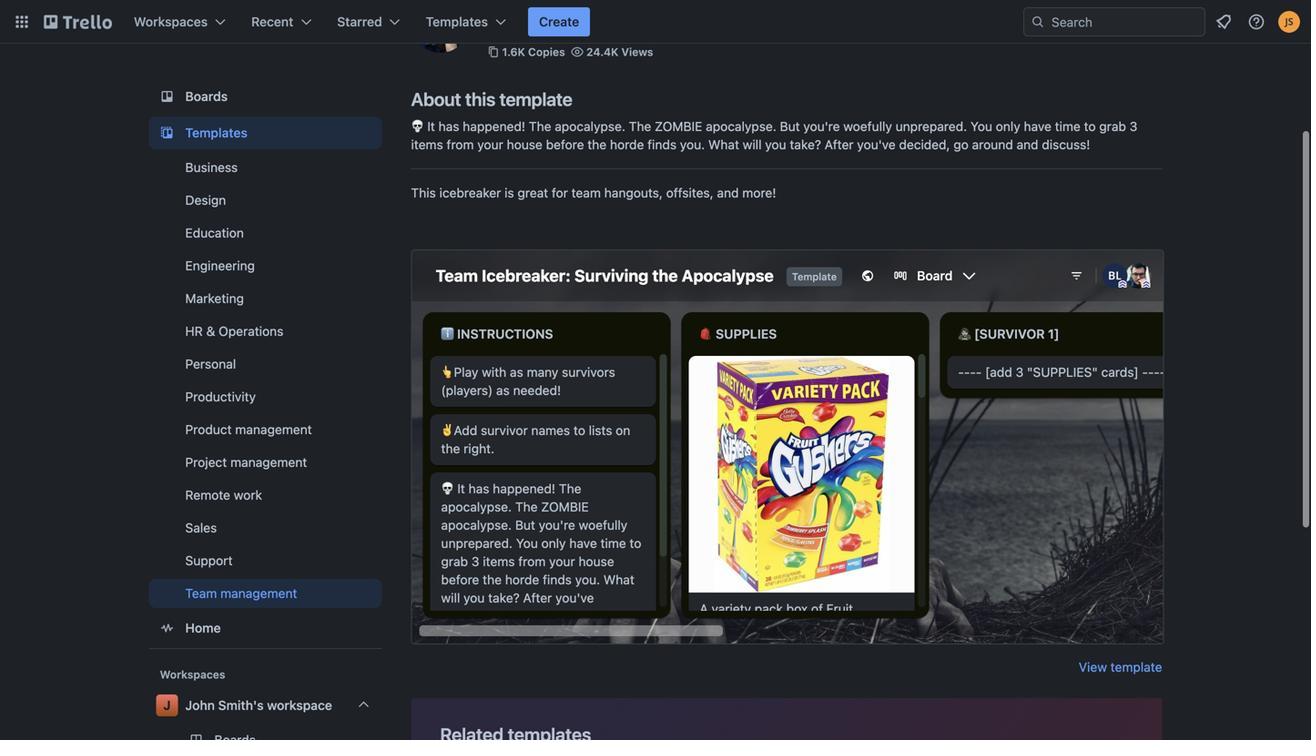 Task type: describe. For each thing, give the bounding box(es) containing it.
1.6k
[[502, 46, 525, 58]]

24.4k
[[587, 46, 619, 58]]

operations
[[219, 324, 284, 339]]

project management
[[185, 455, 307, 470]]

is
[[505, 185, 514, 200]]

sales
[[185, 520, 217, 535]]

management for team management
[[220, 586, 297, 601]]

copies
[[528, 46, 565, 58]]

education link
[[149, 219, 382, 248]]

support link
[[149, 546, 382, 576]]

hangouts,
[[604, 185, 663, 200]]

will
[[743, 137, 762, 152]]

you
[[765, 137, 786, 152]]

john smith (johnsmith38824343) image
[[1279, 11, 1300, 33]]

1.6k copies
[[502, 46, 565, 58]]

home link
[[149, 612, 382, 645]]

education
[[185, 225, 244, 240]]

board image
[[156, 86, 178, 107]]

grab
[[1099, 119, 1126, 134]]

what
[[708, 137, 739, 152]]

hr & operations
[[185, 324, 284, 339]]

it
[[427, 119, 435, 134]]

&
[[206, 324, 215, 339]]

you.
[[680, 137, 705, 152]]

j
[[163, 698, 171, 713]]

templates link
[[149, 117, 382, 149]]

boards link
[[149, 80, 382, 113]]

for
[[552, 185, 568, 200]]

0 horizontal spatial templates
[[185, 125, 248, 140]]

project management link
[[149, 448, 382, 477]]

but
[[780, 119, 800, 134]]

view template link
[[1079, 658, 1162, 677]]

marketing link
[[149, 284, 382, 313]]

engineering
[[185, 258, 255, 273]]

design
[[185, 193, 226, 208]]

items
[[411, 137, 443, 152]]

personal link
[[149, 350, 382, 379]]

work
[[234, 488, 262, 503]]

you've
[[857, 137, 896, 152]]

productivity link
[[149, 382, 382, 412]]

this
[[465, 88, 496, 110]]

management for product management
[[235, 422, 312, 437]]

john smith's workspace
[[185, 698, 332, 713]]

business link
[[149, 153, 382, 182]]

starred button
[[326, 7, 411, 36]]

recent
[[251, 14, 294, 29]]

Search field
[[1045, 8, 1205, 36]]

the
[[588, 137, 607, 152]]

team
[[572, 185, 601, 200]]

0 notifications image
[[1213, 11, 1235, 33]]

more!
[[742, 185, 776, 200]]

have
[[1024, 119, 1052, 134]]

offsites,
[[666, 185, 714, 200]]

2 the from the left
[[629, 119, 651, 134]]

zombie
[[655, 119, 702, 134]]

about this template
[[411, 88, 573, 110]]

hr
[[185, 324, 203, 339]]

marketing
[[185, 291, 244, 306]]

management for project management
[[230, 455, 307, 470]]

this
[[411, 185, 436, 200]]

team
[[185, 586, 217, 601]]

your
[[477, 137, 503, 152]]

product management link
[[149, 415, 382, 444]]

decided,
[[899, 137, 950, 152]]

time
[[1055, 119, 1081, 134]]

support
[[185, 553, 233, 568]]

icebreaker
[[439, 185, 501, 200]]

starred
[[337, 14, 382, 29]]



Task type: vqa. For each thing, say whether or not it's contained in the screenshot.
the a within Remote Class Template by Kelly Theisen, Assistant Professor of Chemistry Stay organized in a remote learning environment.
no



Task type: locate. For each thing, give the bounding box(es) containing it.
apocalypse. up the
[[555, 119, 626, 134]]

product
[[185, 422, 232, 437]]

great
[[518, 185, 548, 200]]

0 horizontal spatial template
[[500, 88, 573, 110]]

john
[[185, 698, 215, 713]]

home
[[185, 621, 221, 636]]

1 vertical spatial and
[[717, 185, 739, 200]]

search image
[[1031, 15, 1045, 29]]

and
[[1017, 137, 1039, 152], [717, 185, 739, 200]]

the
[[529, 119, 551, 134], [629, 119, 651, 134]]

project
[[185, 455, 227, 470]]

views
[[622, 46, 653, 58]]

back to home image
[[44, 7, 112, 36]]

horde
[[610, 137, 644, 152]]

view
[[1079, 660, 1107, 675]]

open information menu image
[[1248, 13, 1266, 31]]

design link
[[149, 186, 382, 215]]

template right view
[[1111, 660, 1162, 675]]

business
[[185, 160, 238, 175]]

view template
[[1079, 660, 1162, 675]]

around
[[972, 137, 1013, 152]]

the up the house
[[529, 119, 551, 134]]

team management link
[[149, 579, 382, 608]]

1 vertical spatial management
[[230, 455, 307, 470]]

1 horizontal spatial apocalypse.
[[706, 119, 777, 134]]

you're
[[804, 119, 840, 134]]

templates up about
[[426, 14, 488, 29]]

management
[[235, 422, 312, 437], [230, 455, 307, 470], [220, 586, 297, 601]]

template board image
[[156, 122, 178, 144]]

0 vertical spatial template
[[500, 88, 573, 110]]

boards
[[185, 89, 228, 104]]

personal
[[185, 357, 236, 372]]

template inside 'link'
[[1111, 660, 1162, 675]]

discuss!
[[1042, 137, 1090, 152]]

has
[[439, 119, 459, 134]]

templates
[[426, 14, 488, 29], [185, 125, 248, 140]]

only
[[996, 119, 1021, 134]]

template
[[500, 88, 573, 110], [1111, 660, 1162, 675]]

💀 it has happened! the apocalypse. the zombie apocalypse. but you're woefully unprepared. you only have time to grab 3 items from your house before the horde finds you. what will you take? after you've decided, go around and discuss!
[[411, 119, 1138, 152]]

1 the from the left
[[529, 119, 551, 134]]

finds
[[648, 137, 677, 152]]

primary element
[[0, 0, 1311, 44]]

management down the productivity link
[[235, 422, 312, 437]]

workspaces inside workspaces popup button
[[134, 14, 208, 29]]

1 horizontal spatial and
[[1017, 137, 1039, 152]]

engineering link
[[149, 251, 382, 280]]

1 vertical spatial template
[[1111, 660, 1162, 675]]

24.4k views
[[587, 46, 653, 58]]

apocalypse. up will at the top right of page
[[706, 119, 777, 134]]

from
[[447, 137, 474, 152]]

2 apocalypse. from the left
[[706, 119, 777, 134]]

after
[[825, 137, 854, 152]]

1 apocalypse. from the left
[[555, 119, 626, 134]]

0 vertical spatial templates
[[426, 14, 488, 29]]

0 vertical spatial workspaces
[[134, 14, 208, 29]]

0 horizontal spatial and
[[717, 185, 739, 200]]

management down the "support" link
[[220, 586, 297, 601]]

to
[[1084, 119, 1096, 134]]

home image
[[156, 617, 178, 639]]

1 vertical spatial templates
[[185, 125, 248, 140]]

happened!
[[463, 119, 525, 134]]

0 horizontal spatial the
[[529, 119, 551, 134]]

this icebreaker is great for team hangouts, offsites, and more!
[[411, 185, 776, 200]]

the up the horde at the top of page
[[629, 119, 651, 134]]

remote work
[[185, 488, 262, 503]]

💀
[[411, 119, 424, 134]]

christopher davis, product designer @ trello image
[[411, 0, 469, 53]]

1 horizontal spatial templates
[[426, 14, 488, 29]]

product management
[[185, 422, 312, 437]]

create button
[[528, 7, 590, 36]]

management down product management link
[[230, 455, 307, 470]]

you
[[971, 119, 993, 134]]

templates button
[[415, 7, 517, 36]]

0 vertical spatial and
[[1017, 137, 1039, 152]]

woefully
[[844, 119, 892, 134]]

sales link
[[149, 514, 382, 543]]

before
[[546, 137, 584, 152]]

create
[[539, 14, 579, 29]]

productivity
[[185, 389, 256, 404]]

1 vertical spatial workspaces
[[160, 668, 225, 681]]

workspace
[[267, 698, 332, 713]]

take?
[[790, 137, 821, 152]]

1 horizontal spatial the
[[629, 119, 651, 134]]

workspaces up board image
[[134, 14, 208, 29]]

template up the house
[[500, 88, 573, 110]]

and left the more!
[[717, 185, 739, 200]]

0 horizontal spatial apocalypse.
[[555, 119, 626, 134]]

about
[[411, 88, 461, 110]]

smith's
[[218, 698, 264, 713]]

workspaces up john
[[160, 668, 225, 681]]

remote work link
[[149, 481, 382, 510]]

workspaces
[[134, 14, 208, 29], [160, 668, 225, 681]]

remote
[[185, 488, 230, 503]]

go
[[954, 137, 969, 152]]

and down have
[[1017, 137, 1039, 152]]

templates inside popup button
[[426, 14, 488, 29]]

house
[[507, 137, 543, 152]]

unprepared.
[[896, 119, 967, 134]]

2 vertical spatial management
[[220, 586, 297, 601]]

templates up business
[[185, 125, 248, 140]]

0 vertical spatial management
[[235, 422, 312, 437]]

3
[[1130, 119, 1138, 134]]

team management
[[185, 586, 297, 601]]

workspaces button
[[123, 7, 237, 36]]

hr & operations link
[[149, 317, 382, 346]]

and inside 💀 it has happened! the apocalypse. the zombie apocalypse. but you're woefully unprepared. you only have time to grab 3 items from your house before the horde finds you. what will you take? after you've decided, go around and discuss!
[[1017, 137, 1039, 152]]

1 horizontal spatial template
[[1111, 660, 1162, 675]]



